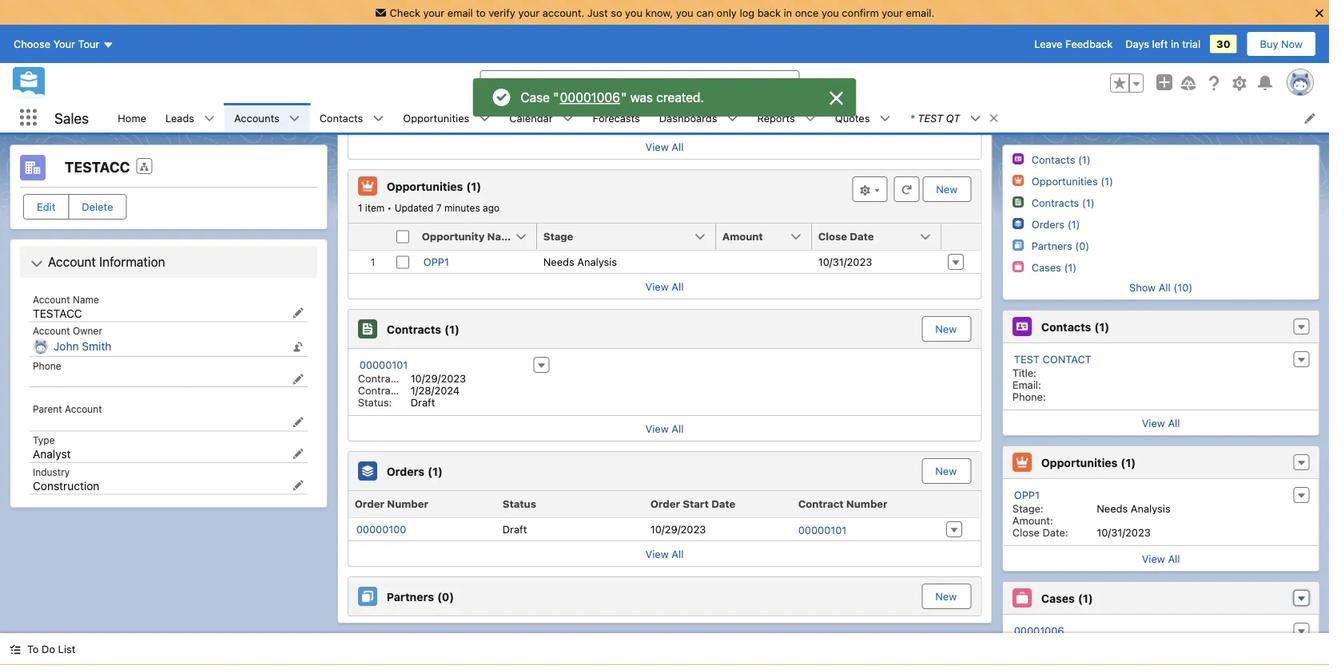 Task type: vqa. For each thing, say whether or not it's contained in the screenshot.
the TESTACC inside the Testacc link
no



Task type: locate. For each thing, give the bounding box(es) containing it.
reports list item
[[748, 103, 825, 133]]

orders image
[[358, 462, 377, 481]]

order
[[355, 498, 384, 510], [650, 498, 680, 510]]

start inside cell
[[683, 498, 709, 510]]

0 vertical spatial needs
[[543, 256, 574, 268]]

00001006 inside 00001006 "element"
[[1014, 625, 1064, 637]]

text default image inside leads list item
[[204, 113, 215, 124]]

quotes list item
[[825, 103, 900, 133]]

1 your from the left
[[423, 6, 445, 18]]

account
[[48, 255, 96, 270], [33, 294, 70, 305], [33, 326, 70, 337], [65, 404, 102, 415]]

* test qt
[[910, 112, 960, 124]]

text default image inside account information dropdown button
[[30, 258, 43, 270]]

name for opportunity name
[[487, 231, 517, 243]]

0 vertical spatial test
[[918, 112, 943, 124]]

text default image right leads
[[204, 113, 215, 124]]

cell down 'updated'
[[390, 224, 415, 251]]

opportunities (1) up 7
[[387, 180, 481, 193]]

analysis inside opportunities grid
[[577, 256, 617, 268]]

analysis inside needs analysis amount: close date:
[[1130, 503, 1170, 515]]

contract for contract number
[[798, 498, 844, 510]]

1 opportunities image from the top
[[1012, 175, 1023, 186]]

1 vertical spatial opportunities (1)
[[1041, 456, 1135, 469]]

account up account name
[[48, 255, 96, 270]]

1 horizontal spatial close
[[1012, 527, 1039, 539]]

analysis
[[577, 256, 617, 268], [1130, 503, 1170, 515]]

00001006 down cases icon on the bottom
[[1014, 625, 1064, 637]]

you right once
[[822, 6, 839, 18]]

0 vertical spatial analysis
[[577, 256, 617, 268]]

00001006 inside success "alert dialog"
[[560, 90, 620, 105]]

1 vertical spatial name
[[73, 294, 99, 305]]

list
[[108, 103, 1329, 133]]

cases image
[[1012, 589, 1031, 608]]

contacts image up test contact link
[[1012, 317, 1031, 336]]

opportunities image up the stage:
[[1012, 453, 1031, 472]]

text default image for accounts
[[289, 113, 300, 124]]

0 horizontal spatial analysis
[[577, 256, 617, 268]]

1 vertical spatial 00001006
[[1014, 625, 1064, 637]]

contract start date:
[[358, 372, 455, 384]]

opportunities (1) for the opp1 element
[[1041, 456, 1135, 469]]

test right the "*"
[[918, 112, 943, 124]]

list containing home
[[108, 103, 1329, 133]]

john
[[54, 340, 79, 353]]

contacts image
[[1012, 154, 1023, 165], [1012, 317, 1031, 336]]

buy now button
[[1246, 31, 1316, 57]]

view all for contacts (1)
[[1141, 417, 1180, 429]]

contracts (1)
[[387, 323, 459, 336]]

number inside cell
[[387, 498, 428, 510]]

0 horizontal spatial number
[[387, 498, 428, 510]]

text default image for quotes
[[879, 113, 891, 124]]

orders
[[387, 465, 424, 478]]

0 horizontal spatial contacts
[[319, 112, 363, 124]]

date inside button
[[850, 231, 874, 243]]

was
[[630, 90, 653, 105]]

account inside account information dropdown button
[[48, 255, 96, 270]]

1 vertical spatial 00001006 link
[[1014, 625, 1064, 638]]

text default image right calendar
[[562, 113, 573, 124]]

contacts list item
[[310, 103, 393, 133]]

0 horizontal spatial needs
[[543, 256, 574, 268]]

0 horizontal spatial start
[[403, 372, 427, 384]]

close right amount button
[[818, 231, 847, 243]]

00001006 link up forecasts
[[559, 89, 621, 106]]

(1) for the opp1 element
[[1120, 456, 1135, 469]]

in right the left
[[1171, 38, 1179, 50]]

opp1 up the stage:
[[1014, 489, 1039, 501]]

0 horizontal spatial order
[[355, 498, 384, 510]]

cases (1)
[[1031, 261, 1076, 273]]

1 vertical spatial analysis
[[1130, 503, 1170, 515]]

you left can
[[676, 6, 693, 18]]

group
[[1110, 74, 1144, 93]]

opportunities
[[403, 112, 469, 124], [387, 180, 463, 193], [1041, 456, 1117, 469]]

opp1
[[423, 256, 449, 268], [1014, 489, 1039, 501]]

0 horizontal spatial in
[[784, 6, 792, 18]]

search...
[[511, 77, 554, 89]]

contacts up contact
[[1041, 320, 1091, 333]]

left
[[1152, 38, 1168, 50]]

text default image left reports link
[[727, 113, 738, 124]]

0 vertical spatial close
[[818, 231, 847, 243]]

text default image right the qt at the right of the page
[[970, 113, 981, 124]]

0 horizontal spatial contracts image
[[358, 320, 377, 339]]

text default image inside calendar list item
[[562, 113, 573, 124]]

1 vertical spatial action image
[[940, 491, 980, 517]]

days
[[1125, 38, 1149, 50]]

10/29/2023 inside orders grid
[[650, 524, 706, 536]]

account.
[[542, 6, 584, 18]]

1 contacts image from the top
[[1012, 154, 1023, 165]]

1 horizontal spatial test
[[1014, 353, 1039, 365]]

action cell left the stage:
[[940, 491, 980, 519]]

1 horizontal spatial 00001006 link
[[1014, 625, 1064, 638]]

1 horizontal spatial 10/29/2023
[[650, 524, 706, 536]]

tour
[[78, 38, 99, 50]]

you right so
[[625, 6, 642, 18]]

your left email
[[423, 6, 445, 18]]

text default image left the to
[[10, 645, 21, 656]]

action image left the stage:
[[940, 491, 980, 517]]

0 vertical spatial 10/29/2023
[[411, 372, 466, 384]]

in right 'back' at top
[[784, 6, 792, 18]]

1 horizontal spatial "
[[621, 90, 627, 105]]

contract number
[[798, 498, 888, 510]]

text default image inside quotes list item
[[879, 113, 891, 124]]

name up owner
[[73, 294, 99, 305]]

text default image inside to do list button
[[10, 645, 21, 656]]

1 you from the left
[[625, 6, 642, 18]]

00001006 link inside success "alert dialog"
[[559, 89, 621, 106]]

verify
[[488, 6, 515, 18]]

1 horizontal spatial start
[[683, 498, 709, 510]]

0 vertical spatial opportunities (1)
[[387, 180, 481, 193]]

opportunities grid
[[348, 224, 981, 274]]

0 vertical spatial draft
[[411, 396, 435, 408]]

1 " from the left
[[553, 90, 559, 105]]

start for contract
[[403, 372, 427, 384]]

type
[[33, 435, 55, 446]]

0 horizontal spatial date
[[711, 498, 736, 510]]

1 vertical spatial opportunities image
[[1012, 453, 1031, 472]]

forecasts
[[593, 112, 640, 124]]

0 horizontal spatial opportunities (1)
[[387, 180, 481, 193]]

only
[[717, 6, 737, 18]]

00001006 link inside "element"
[[1014, 625, 1064, 638]]

text default image right reports
[[805, 113, 816, 124]]

account for account name
[[33, 294, 70, 305]]

contacts up opportunities icon on the top left of the page
[[319, 112, 363, 124]]

account up "john"
[[33, 326, 70, 337]]

0 horizontal spatial test
[[918, 112, 943, 124]]

test contact element
[[1002, 350, 1319, 404]]

text default image up account name
[[30, 258, 43, 270]]

account for account owner
[[33, 326, 70, 337]]

text default image left "opportunities" link
[[373, 113, 384, 124]]

partners (0)
[[387, 590, 454, 604]]

account up account owner
[[33, 294, 70, 305]]

1 vertical spatial opportunities
[[387, 180, 463, 193]]

1 horizontal spatial you
[[676, 6, 693, 18]]

contracts
[[387, 323, 441, 336]]

1 vertical spatial draft
[[502, 524, 527, 536]]

2 contacts image from the top
[[1012, 317, 1031, 336]]

1 horizontal spatial opportunities (1)
[[1041, 456, 1135, 469]]

0 horizontal spatial opp1 link
[[423, 256, 449, 269]]

cell down amount button
[[716, 251, 812, 273]]

1 horizontal spatial needs
[[1096, 503, 1127, 515]]

1 vertical spatial contracts image
[[358, 320, 377, 339]]

" left 'was'
[[621, 90, 627, 105]]

1 horizontal spatial name
[[487, 231, 517, 243]]

1 horizontal spatial contracts image
[[1012, 197, 1023, 208]]

0 horizontal spatial you
[[625, 6, 642, 18]]

0 vertical spatial contacts image
[[1012, 154, 1023, 165]]

close date cell
[[812, 224, 951, 251]]

1 horizontal spatial opp1
[[1014, 489, 1039, 501]]

parent
[[33, 404, 62, 415]]

contacts for contacts (1)
[[1041, 320, 1091, 333]]

4 new button from the top
[[923, 585, 970, 609]]

0 horizontal spatial your
[[423, 6, 445, 18]]

contracts image for contracts
[[358, 320, 377, 339]]

contracts image
[[1012, 197, 1023, 208], [358, 320, 377, 339]]

2 number from the left
[[846, 498, 888, 510]]

0 horizontal spatial draft
[[411, 396, 435, 408]]

just
[[587, 6, 608, 18]]

00001006 link down cases icon on the bottom
[[1014, 625, 1064, 638]]

testacc down account name
[[33, 307, 82, 320]]

draft down contract start date:
[[411, 396, 435, 408]]

1 vertical spatial needs
[[1096, 503, 1127, 515]]

close inside button
[[818, 231, 847, 243]]

0 horizontal spatial "
[[553, 90, 559, 105]]

text default image
[[204, 113, 215, 124], [289, 113, 300, 124], [479, 113, 490, 124], [970, 113, 981, 124], [10, 645, 21, 656]]

2 order from the left
[[650, 498, 680, 510]]

0 vertical spatial opp1
[[423, 256, 449, 268]]

1 horizontal spatial order
[[650, 498, 680, 510]]

1 horizontal spatial 00001006
[[1014, 625, 1064, 637]]

dashboards link
[[650, 103, 727, 133]]

1 horizontal spatial opp1 link
[[1014, 489, 1039, 502]]

0 vertical spatial contacts
[[319, 112, 363, 124]]

1 vertical spatial start
[[683, 498, 709, 510]]

action cell
[[941, 224, 981, 251], [940, 491, 980, 519]]

opportunities (1)
[[1031, 175, 1113, 187]]

text default image
[[988, 113, 999, 124], [373, 113, 384, 124], [562, 113, 573, 124], [727, 113, 738, 124], [805, 113, 816, 124], [879, 113, 891, 124], [30, 258, 43, 270]]

opportunities (1) inside 'tab panel'
[[387, 180, 481, 193]]

name inside "button"
[[487, 231, 517, 243]]

0 vertical spatial opportunities
[[403, 112, 469, 124]]

3 your from the left
[[882, 6, 903, 18]]

draft inside orders grid
[[502, 524, 527, 536]]

0 horizontal spatial opp1
[[423, 256, 449, 268]]

success alert dialog
[[473, 78, 856, 117]]

opportunities image for opportunities
[[1012, 453, 1031, 472]]

list item
[[900, 103, 1006, 133]]

contract for contract start date:
[[358, 372, 400, 384]]

opportunities list item
[[393, 103, 500, 133]]

1 horizontal spatial number
[[846, 498, 888, 510]]

opp1 link up the stage:
[[1014, 489, 1039, 502]]

10/31/2023
[[818, 256, 872, 268], [1096, 527, 1150, 539]]

check
[[390, 6, 420, 18]]

needs inside opportunities grid
[[543, 256, 574, 268]]

stage
[[543, 231, 573, 243]]

10/29/2023
[[411, 372, 466, 384], [650, 524, 706, 536]]

2 vertical spatial opportunities
[[1041, 456, 1117, 469]]

opportunities image
[[1012, 175, 1023, 186], [1012, 453, 1031, 472]]

smith
[[82, 340, 112, 353]]

0 horizontal spatial 00001006
[[560, 90, 620, 105]]

1 vertical spatial in
[[1171, 38, 1179, 50]]

2 horizontal spatial your
[[882, 6, 903, 18]]

0 vertical spatial name
[[487, 231, 517, 243]]

show
[[1129, 281, 1155, 293]]

text default image right the qt at the right of the page
[[988, 113, 999, 124]]

1 vertical spatial 10/29/2023
[[650, 524, 706, 536]]

accounts list item
[[225, 103, 310, 133]]

contracts (1)
[[1031, 197, 1094, 209]]

new
[[936, 183, 958, 195], [935, 323, 957, 335], [935, 466, 957, 478], [935, 591, 957, 603]]

1 vertical spatial test
[[1014, 353, 1039, 365]]

text default image for dashboards
[[727, 113, 738, 124]]

text default image inside list item
[[988, 113, 999, 124]]

calendar
[[509, 112, 553, 124]]

(1) for test contact element
[[1094, 320, 1109, 333]]

0 vertical spatial action cell
[[941, 224, 981, 251]]

opportunities inside 'tab panel'
[[387, 180, 463, 193]]

view all link for contracts (1)
[[348, 416, 981, 441]]

0 vertical spatial opportunities image
[[1012, 175, 1023, 186]]

text default image left "calendar" link
[[479, 113, 490, 124]]

text default image for contacts
[[373, 113, 384, 124]]

00001006 element
[[1002, 622, 1319, 666]]

title:
[[1012, 367, 1036, 379]]

large image
[[827, 89, 846, 108]]

opp1 down opportunity
[[423, 256, 449, 268]]

testacc up delete "button"
[[65, 159, 130, 176]]

text default image inside dashboards list item
[[727, 113, 738, 124]]

needs inside needs analysis amount: close date:
[[1096, 503, 1127, 515]]

list
[[58, 644, 75, 656]]

text default image inside opportunities list item
[[479, 113, 490, 124]]

action image left the partners image
[[941, 224, 981, 249]]

date inside cell
[[711, 498, 736, 510]]

leads list item
[[156, 103, 225, 133]]

0 horizontal spatial 00001006 link
[[559, 89, 621, 106]]

back
[[757, 6, 781, 18]]

partners (0) link
[[1031, 240, 1089, 253]]

close down the stage:
[[1012, 527, 1039, 539]]

action cell left the partners image
[[941, 224, 981, 251]]

0 vertical spatial 00001006 link
[[559, 89, 621, 106]]

your right verify
[[518, 6, 540, 18]]

start for order
[[683, 498, 709, 510]]

1 vertical spatial contacts image
[[1012, 317, 1031, 336]]

opp1 element
[[1002, 486, 1319, 540]]

00001006 up forecasts
[[560, 90, 620, 105]]

opp1 link down opportunity
[[423, 256, 449, 269]]

2 horizontal spatial you
[[822, 6, 839, 18]]

contracts image for contracts (1)
[[1012, 197, 1023, 208]]

test contact link
[[1014, 353, 1091, 366]]

1 vertical spatial opp1
[[1014, 489, 1039, 501]]

your
[[423, 6, 445, 18], [518, 6, 540, 18], [882, 6, 903, 18]]

1 new button from the top
[[923, 177, 971, 202]]

1 number from the left
[[387, 498, 428, 510]]

1 horizontal spatial draft
[[502, 524, 527, 536]]

1 horizontal spatial 10/31/2023
[[1096, 527, 1150, 539]]

buy
[[1260, 38, 1278, 50]]

0 vertical spatial contracts image
[[1012, 197, 1023, 208]]

to
[[27, 644, 39, 656]]

text default image left the "*"
[[879, 113, 891, 124]]

contracts image up '00000101'
[[358, 320, 377, 339]]

0 horizontal spatial close
[[818, 231, 847, 243]]

action image for the top the action cell
[[941, 224, 981, 249]]

opportunities image up orders icon at the right
[[1012, 175, 1023, 186]]

opportunity
[[422, 231, 485, 243]]

view all
[[645, 141, 684, 153], [645, 281, 684, 292], [1141, 417, 1180, 429], [645, 423, 684, 435], [645, 548, 684, 560], [1141, 553, 1180, 565]]

cell
[[390, 224, 415, 251], [716, 251, 812, 273]]

text default image inside the contacts list item
[[373, 113, 384, 124]]

0 vertical spatial action image
[[941, 224, 981, 249]]

1 vertical spatial contacts
[[1041, 320, 1091, 333]]

number inside "cell"
[[846, 498, 888, 510]]

tab panel
[[347, 23, 982, 617]]

1 order from the left
[[355, 498, 384, 510]]

dashboards list item
[[650, 103, 748, 133]]

calendar list item
[[500, 103, 583, 133]]

john smith link
[[54, 340, 112, 354]]

orders (1)
[[387, 465, 443, 478]]

1 vertical spatial close
[[1012, 527, 1039, 539]]

opportunities (1) for opportunities status
[[387, 180, 481, 193]]

edit account name image
[[292, 308, 303, 319]]

*
[[910, 112, 915, 124]]

text default image inside accounts list item
[[289, 113, 300, 124]]

1/28/2024
[[411, 384, 460, 396]]

you
[[625, 6, 642, 18], [676, 6, 693, 18], [822, 6, 839, 18]]

status
[[502, 498, 536, 510]]

00000101
[[359, 359, 408, 371]]

to do list button
[[0, 634, 85, 666]]

new for contracts (1)
[[935, 323, 957, 335]]

construction
[[33, 480, 99, 493]]

start inside 00000101 element
[[403, 372, 427, 384]]

new for orders (1)
[[935, 466, 957, 478]]

new button for orders (1)
[[923, 460, 970, 484]]

0 horizontal spatial 10/29/2023
[[411, 372, 466, 384]]

name down ago
[[487, 231, 517, 243]]

3 you from the left
[[822, 6, 839, 18]]

your left email.
[[882, 6, 903, 18]]

opp1 link inside opportunities grid
[[423, 256, 449, 269]]

text default image inside reports list item
[[805, 113, 816, 124]]

new button
[[923, 177, 971, 202], [923, 317, 970, 341], [923, 460, 970, 484], [923, 585, 970, 609]]

opp1 inside opportunities grid
[[423, 256, 449, 268]]

10/29/2023 inside the '10/29/2023 contract end date:'
[[411, 372, 466, 384]]

know,
[[645, 6, 673, 18]]

2 new button from the top
[[923, 317, 970, 341]]

0 horizontal spatial name
[[73, 294, 99, 305]]

minutes
[[444, 202, 480, 213]]

test
[[918, 112, 943, 124], [1014, 353, 1039, 365]]

leave feedback
[[1034, 38, 1113, 50]]

draft down status
[[502, 524, 527, 536]]

can
[[696, 6, 714, 18]]

contracts image up orders icon at the right
[[1012, 197, 1023, 208]]

0 horizontal spatial 10/31/2023
[[818, 256, 872, 268]]

contract inside contract number "cell"
[[798, 498, 844, 510]]

choose
[[14, 38, 50, 50]]

accounts link
[[225, 103, 289, 133]]

opportunities link
[[393, 103, 479, 133]]

1 vertical spatial date
[[711, 498, 736, 510]]

account owner
[[33, 326, 102, 337]]

0 vertical spatial opp1 link
[[423, 256, 449, 269]]

contacts image left contacts (1)
[[1012, 154, 1023, 165]]

all down opportunities grid
[[672, 281, 684, 292]]

2 your from the left
[[518, 6, 540, 18]]

1 horizontal spatial your
[[518, 6, 540, 18]]

order start date
[[650, 498, 736, 510]]

0 vertical spatial start
[[403, 372, 427, 384]]

1 horizontal spatial date
[[850, 231, 874, 243]]

0 vertical spatial 00001006
[[560, 90, 620, 105]]

1 horizontal spatial cell
[[716, 251, 812, 273]]

choose your tour button
[[13, 31, 115, 57]]

text default image right accounts
[[289, 113, 300, 124]]

text default image for calendar
[[562, 113, 573, 124]]

action image
[[941, 224, 981, 249], [940, 491, 980, 517]]

opportunities (1)
[[387, 180, 481, 193], [1041, 456, 1135, 469]]

3 new button from the top
[[923, 460, 970, 484]]

opportunities (1) up needs analysis amount: close date:
[[1041, 456, 1135, 469]]

created.
[[656, 90, 704, 105]]

home link
[[108, 103, 156, 133]]

action image inside orders grid
[[940, 491, 980, 517]]

0 vertical spatial date
[[850, 231, 874, 243]]

account name
[[33, 294, 99, 305]]

opportunities image
[[358, 177, 377, 196]]

" right case
[[553, 90, 559, 105]]

2 opportunities image from the top
[[1012, 453, 1031, 472]]

edit
[[37, 201, 55, 213]]

0 vertical spatial 10/31/2023
[[818, 256, 872, 268]]

search... button
[[480, 70, 800, 96]]

test up title:
[[1014, 353, 1039, 365]]

1 horizontal spatial contacts
[[1041, 320, 1091, 333]]

10/29/2023 contract end date:
[[358, 372, 466, 396]]

1 horizontal spatial analysis
[[1130, 503, 1170, 515]]

buy now
[[1260, 38, 1303, 50]]

forecasts link
[[583, 103, 650, 133]]

contacts inside contacts link
[[319, 112, 363, 124]]

1 vertical spatial 10/31/2023
[[1096, 527, 1150, 539]]



Task type: describe. For each thing, give the bounding box(es) containing it.
days left in trial
[[1125, 38, 1200, 50]]

industry
[[33, 467, 70, 478]]

date: inside needs analysis amount: close date:
[[1042, 527, 1068, 539]]

view all for contracts (1)
[[645, 423, 684, 435]]

view all for orders (1)
[[645, 548, 684, 560]]

2 " from the left
[[621, 90, 627, 105]]

your
[[53, 38, 75, 50]]

view all link for contacts (1)
[[1002, 410, 1319, 436]]

leads
[[165, 112, 194, 124]]

opportunities image for opportunities (1)
[[1012, 175, 1023, 186]]

contacts (1) link
[[1031, 153, 1090, 166]]

(1) for 00001006 "element"
[[1078, 592, 1093, 605]]

0 vertical spatial in
[[784, 6, 792, 18]]

order for order start date
[[650, 498, 680, 510]]

cases
[[1041, 592, 1074, 605]]

calendar link
[[500, 103, 562, 133]]

home
[[118, 112, 146, 124]]

orders (1)
[[1031, 218, 1080, 230]]

stage:
[[1012, 503, 1043, 515]]

show all (10)
[[1129, 281, 1192, 293]]

email:
[[1012, 379, 1041, 391]]

text default image for reports
[[805, 113, 816, 124]]

1 horizontal spatial in
[[1171, 38, 1179, 50]]

edit parent account image
[[292, 417, 303, 428]]

2 you from the left
[[676, 6, 693, 18]]

edit industry image
[[292, 480, 303, 491]]

amount:
[[1012, 515, 1053, 527]]

contract number cell
[[792, 491, 940, 519]]

opportunities (1) link
[[1031, 175, 1113, 188]]

needs for needs analysis amount: close date:
[[1096, 503, 1127, 515]]

close inside needs analysis amount: close date:
[[1012, 527, 1039, 539]]

feedback
[[1065, 38, 1113, 50]]

number for order number
[[387, 498, 428, 510]]

show all (10) link
[[1129, 281, 1192, 293]]

test inside test contact title: email: phone:
[[1014, 353, 1039, 365]]

contacts image for contacts
[[1012, 317, 1031, 336]]

account right parent
[[65, 404, 102, 415]]

owner
[[73, 326, 102, 337]]

opportunities for the opp1 element
[[1041, 456, 1117, 469]]

all down orders grid
[[672, 548, 684, 560]]

all down the opp1 element
[[1168, 553, 1180, 565]]

new for partners (0)
[[935, 591, 957, 603]]

email
[[447, 6, 473, 18]]

00000101 element
[[348, 356, 559, 410]]

confirm
[[842, 6, 879, 18]]

opportunity name cell
[[415, 224, 546, 251]]

edit phone image
[[292, 374, 303, 385]]

view all link for opportunities (1)
[[1002, 546, 1319, 571]]

0 vertical spatial testacc
[[65, 159, 130, 176]]

tab panel containing opportunities
[[347, 23, 982, 617]]

phone:
[[1012, 391, 1046, 403]]

00000100 link
[[356, 524, 406, 537]]

reports link
[[748, 103, 805, 133]]

00000100
[[356, 524, 406, 536]]

10/31/2023 inside opportunities grid
[[818, 256, 872, 268]]

cases (1)
[[1041, 592, 1093, 605]]

orders (1) link
[[1031, 218, 1080, 231]]

needs analysis
[[543, 256, 617, 268]]

partners image
[[1012, 240, 1023, 251]]

view for opportunities (1)
[[1141, 553, 1165, 565]]

account information button
[[23, 249, 314, 275]]

all down dashboards link
[[672, 141, 684, 153]]

ago
[[483, 202, 500, 213]]

contacts (1)
[[1031, 153, 1090, 165]]

amount button
[[716, 224, 812, 249]]

case
[[521, 90, 550, 105]]

account for account information
[[48, 255, 96, 270]]

status:
[[358, 396, 392, 408]]

new button for contracts (1)
[[923, 317, 970, 341]]

leave
[[1034, 38, 1062, 50]]

delete
[[82, 201, 113, 213]]

amount
[[722, 231, 763, 243]]

order number cell
[[348, 491, 496, 519]]

edit type image
[[292, 449, 303, 460]]

date: inside the '10/29/2023 contract end date:'
[[424, 384, 450, 396]]

text default image for opportunities
[[479, 113, 490, 124]]

to do list
[[27, 644, 75, 656]]

name for account name
[[73, 294, 99, 305]]

order for order number
[[355, 498, 384, 510]]

new button for partners (0)
[[923, 585, 970, 609]]

leads link
[[156, 103, 204, 133]]

contacts (1)
[[1041, 320, 1109, 333]]

cases image
[[1012, 261, 1023, 273]]

contacts for contacts
[[319, 112, 363, 124]]

all down test contact element
[[1168, 417, 1180, 429]]

item
[[365, 202, 385, 213]]

10/29/2023 for 10/29/2023
[[650, 524, 706, 536]]

(1) for 00000101 element
[[444, 323, 459, 336]]

analysis for needs analysis
[[577, 256, 617, 268]]

all up order start date
[[672, 423, 684, 435]]

1 vertical spatial action cell
[[940, 491, 980, 519]]

contacts image for contacts (1)
[[1012, 154, 1023, 165]]

number for contract number
[[846, 498, 888, 510]]

status cell
[[496, 491, 644, 519]]

account partner image
[[358, 587, 377, 607]]

view for contracts (1)
[[645, 423, 669, 435]]

needs for needs analysis
[[543, 256, 574, 268]]

view all link for orders (1)
[[348, 541, 981, 567]]

0 horizontal spatial cell
[[390, 224, 415, 251]]

now
[[1281, 38, 1303, 50]]

to
[[476, 6, 486, 18]]

contracts (1) link
[[1031, 197, 1094, 209]]

stage cell
[[537, 224, 725, 251]]

amount cell
[[716, 224, 821, 251]]

email.
[[906, 6, 935, 18]]

do
[[42, 644, 55, 656]]

analyst
[[33, 448, 71, 461]]

sales
[[54, 109, 89, 126]]

once
[[795, 6, 819, 18]]

action image for the bottom the action cell
[[940, 491, 980, 517]]

opportunities for opportunities status
[[387, 180, 463, 193]]

1
[[358, 202, 362, 213]]

test inside list
[[918, 112, 943, 124]]

quotes
[[835, 112, 870, 124]]

account information
[[48, 255, 165, 270]]

00000101 link
[[359, 359, 408, 372]]

contract inside the '10/29/2023 contract end date:'
[[358, 384, 400, 396]]

close date
[[818, 231, 874, 243]]

row number cell
[[348, 224, 390, 251]]

10/29/2023 for 10/29/2023 contract end date:
[[411, 372, 466, 384]]

opportunities inside list item
[[403, 112, 469, 124]]

partners (0)
[[1031, 240, 1089, 252]]

view all for opportunities (1)
[[1141, 553, 1180, 565]]

stage button
[[537, 224, 716, 249]]

draft inside 00000101 element
[[411, 396, 435, 408]]

orders image
[[1012, 218, 1023, 229]]

all left (10)
[[1158, 281, 1170, 293]]

list item containing *
[[900, 103, 1006, 133]]

7
[[436, 202, 442, 213]]

partners
[[387, 590, 434, 604]]

cases (1) link
[[1031, 261, 1076, 274]]

opportunity name button
[[415, 224, 537, 249]]

view for orders (1)
[[645, 548, 669, 560]]

end
[[403, 384, 421, 396]]

orders grid
[[348, 491, 980, 542]]

dashboards
[[659, 112, 717, 124]]

log
[[740, 6, 755, 18]]

analysis for needs analysis amount: close date:
[[1130, 503, 1170, 515]]

view for contacts (1)
[[1141, 417, 1165, 429]]

account image
[[20, 155, 46, 181]]

row number image
[[348, 224, 390, 249]]

text default image for leads
[[204, 113, 215, 124]]

close date button
[[812, 224, 941, 249]]

1 vertical spatial opp1 link
[[1014, 489, 1039, 502]]

updated
[[395, 202, 433, 213]]

choose your tour
[[14, 38, 99, 50]]

check your email to verify your account. just so you know, you can only log back in once you confirm your email.
[[390, 6, 935, 18]]

order number
[[355, 498, 428, 510]]

order start date cell
[[644, 491, 792, 519]]

(1) for opportunities status
[[466, 180, 481, 193]]

opportunities status
[[358, 202, 395, 213]]

10/31/2023 inside the opp1 element
[[1096, 527, 1150, 539]]

1 vertical spatial testacc
[[33, 307, 82, 320]]

(10)
[[1173, 281, 1192, 293]]



